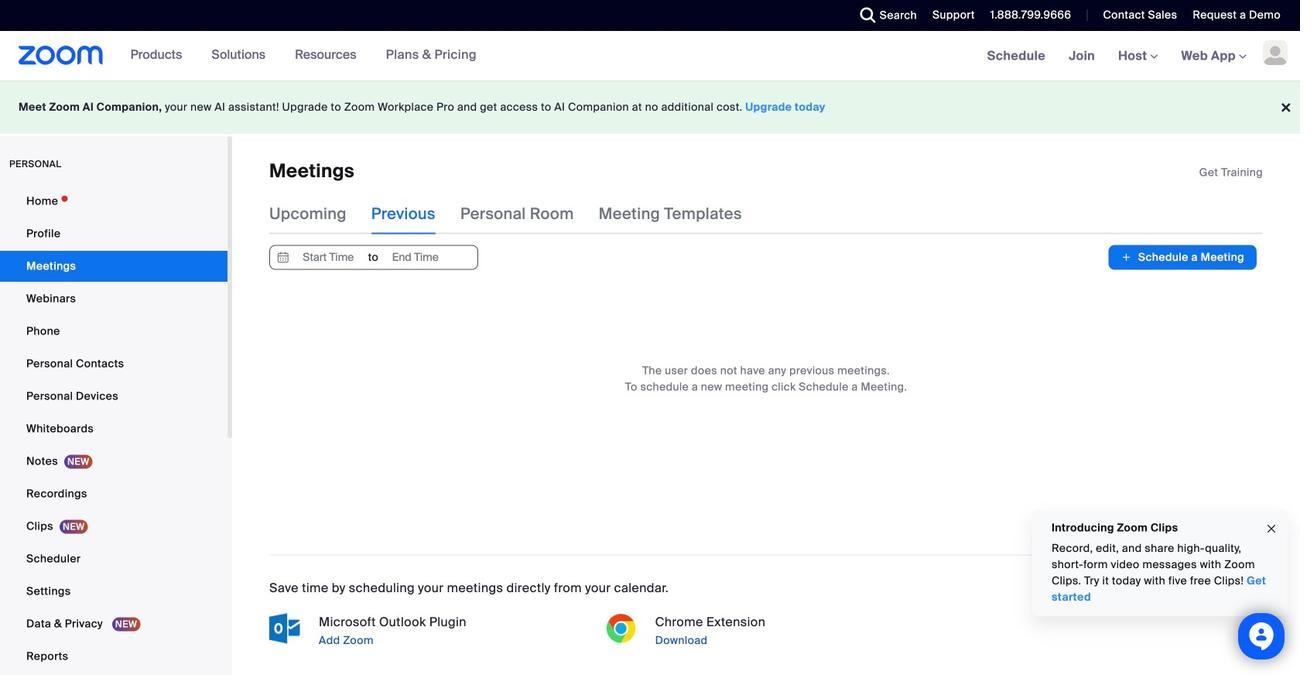 Task type: vqa. For each thing, say whether or not it's contained in the screenshot.
ADD inside the button
no



Task type: describe. For each thing, give the bounding box(es) containing it.
personal menu menu
[[0, 186, 228, 674]]

zoom logo image
[[19, 46, 103, 65]]

product information navigation
[[103, 31, 489, 81]]

add image
[[1122, 250, 1133, 265]]

date image
[[274, 246, 293, 269]]



Task type: locate. For each thing, give the bounding box(es) containing it.
profile picture image
[[1264, 40, 1288, 65]]

footer
[[0, 81, 1301, 134]]

tabs of meeting tab list
[[269, 194, 767, 234]]

application
[[1200, 165, 1264, 180]]

Date Range Picker Start field
[[293, 246, 364, 269]]

banner
[[0, 31, 1301, 82]]

meetings navigation
[[976, 31, 1301, 82]]

Date Range Picker End field
[[380, 246, 451, 269]]

close image
[[1266, 520, 1278, 538]]



